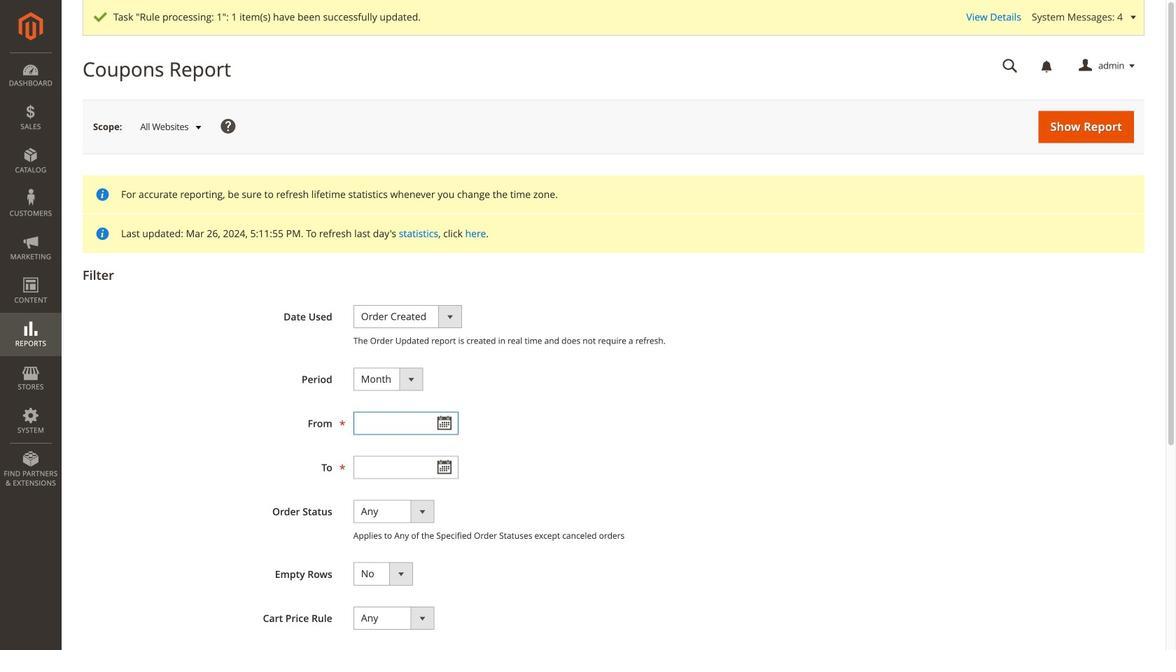 Task type: locate. For each thing, give the bounding box(es) containing it.
menu bar
[[0, 53, 62, 495]]

None text field
[[993, 54, 1028, 78], [353, 412, 459, 435], [353, 456, 459, 479], [993, 54, 1028, 78], [353, 412, 459, 435], [353, 456, 459, 479]]



Task type: vqa. For each thing, say whether or not it's contained in the screenshot.
text box at the right top of the page
yes



Task type: describe. For each thing, give the bounding box(es) containing it.
magento admin panel image
[[19, 12, 43, 41]]



